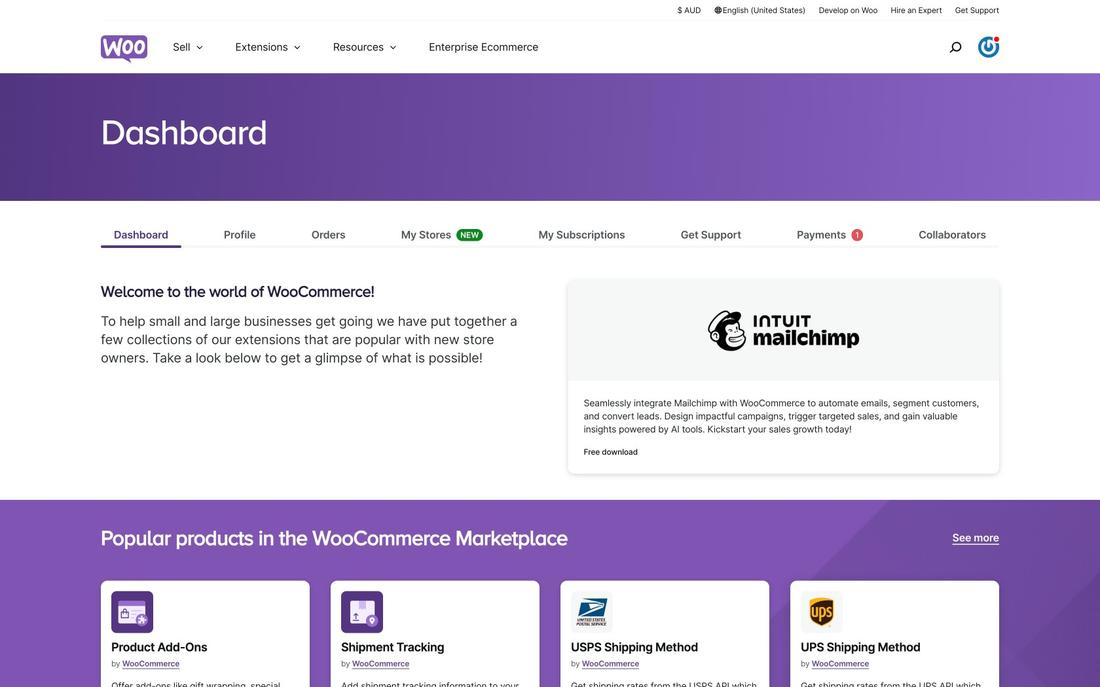 Task type: describe. For each thing, give the bounding box(es) containing it.
search image
[[945, 37, 966, 58]]

open account menu image
[[979, 37, 1000, 58]]



Task type: vqa. For each thing, say whether or not it's contained in the screenshot.
checkbox
no



Task type: locate. For each thing, give the bounding box(es) containing it.
service navigation menu element
[[922, 26, 1000, 68]]



